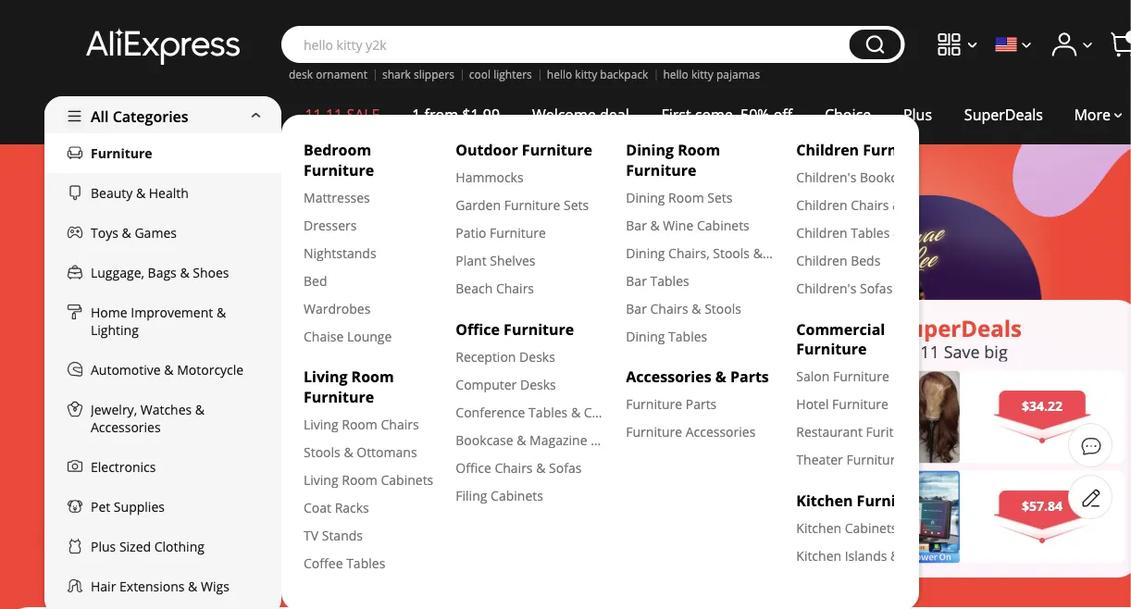 Task type: locate. For each thing, give the bounding box(es) containing it.
0 vertical spatial office
[[456, 319, 500, 339]]

11.11 sale link
[[289, 96, 396, 133]]

hello down hello kitty y2k text box
[[547, 67, 573, 82]]

children tables & sets link
[[797, 224, 945, 242]]

off for $15 off orders over $100
[[613, 382, 638, 407]]

bar chairs & stools
[[626, 300, 742, 317]]

office
[[456, 319, 500, 339], [456, 459, 492, 476]]

magazine
[[530, 431, 588, 449]]

plus left sized
[[91, 538, 116, 556]]

17,
[[313, 191, 343, 221]]

children up children tables & sets at top right
[[797, 196, 848, 214]]

bar tables link
[[626, 272, 774, 289]]

2 bar from the top
[[626, 272, 647, 289]]

sofas
[[860, 280, 893, 297], [549, 459, 582, 476]]

0 vertical spatial orders
[[576, 407, 616, 425]]

over
[[619, 407, 646, 425], [619, 472, 646, 490]]

dining for room
[[626, 140, 674, 160]]

office up filing on the left
[[456, 459, 492, 476]]

children for furniture
[[797, 140, 860, 160]]

coat racks
[[304, 499, 369, 516]]

product image image for $57.84
[[868, 471, 960, 563]]

furniture up $30 off orders over $200
[[626, 423, 683, 441]]

hello kitty backpack link
[[547, 67, 649, 82]]

1 kitchen from the top
[[797, 490, 853, 510]]

wardrobes
[[304, 300, 371, 317]]

stools
[[906, 196, 942, 214], [713, 244, 750, 262], [705, 300, 742, 317], [304, 443, 341, 461]]

1 vertical spatial kitchen
[[797, 519, 842, 537]]

1 orders from the top
[[576, 407, 616, 425]]

furniture up kitchen cabinets link
[[857, 490, 928, 510]]

sets up patio furniture link
[[564, 196, 589, 214]]

0 horizontal spatial 11.11
[[305, 105, 343, 125]]

1 horizontal spatial hello
[[663, 67, 689, 82]]

1 product image image from the top
[[868, 371, 960, 463]]

sets up bar & wine cabinets link at the top of page
[[708, 188, 733, 206]]

filing
[[456, 487, 487, 504]]

& down bookcases
[[893, 196, 902, 214]]

living for cabinets
[[304, 471, 339, 488]]

& inside automotive & motorcycle link
[[164, 361, 174, 379]]

racks down $15 off orders over $100
[[591, 431, 625, 449]]

orders inside $15 off orders over $100
[[576, 407, 616, 425]]

stands
[[322, 526, 363, 544]]

off for $4 off
[[168, 214, 290, 334]]

furniture up the 'dining room sets' link at the right
[[626, 160, 697, 180]]

furniture inside outdoor furniture hammocks
[[522, 140, 593, 160]]

deal
[[600, 105, 629, 125]]

2 vertical spatial kitchen
[[797, 547, 842, 564]]

kitty down hello kitty y2k text box
[[575, 67, 598, 82]]

chairs up ottomans
[[381, 415, 419, 433]]

3 bar from the top
[[626, 300, 647, 317]]

11.11 inside 'link'
[[305, 105, 343, 125]]

2 icon image from the left
[[868, 317, 890, 339]]

desks
[[520, 348, 555, 365], [520, 376, 556, 393]]

icon image down the children's sofas link
[[868, 317, 890, 339]]

1 vertical spatial plus
[[91, 538, 116, 556]]

stools down "bar tables" link
[[705, 300, 742, 317]]

1 vertical spatial superdeals
[[897, 313, 1022, 343]]

0 vertical spatial bar
[[626, 216, 647, 234]]

1 icon image from the left
[[565, 317, 587, 339]]

over left $100
[[619, 407, 646, 425]]

bar up coupon
[[626, 272, 647, 289]]

& up living room cabinets
[[344, 443, 353, 461]]

cool lighters
[[469, 67, 532, 82]]

parts up furniture accessories link
[[686, 395, 717, 413]]

dining for chairs,
[[626, 244, 665, 262]]

icon image up reception desks "link"
[[565, 317, 587, 339]]

product image image
[[868, 371, 960, 463], [868, 471, 960, 563]]

bar for bar tables
[[626, 272, 647, 289]]

bar for bar chairs & stools
[[626, 300, 647, 317]]

furniture up salon
[[797, 339, 867, 359]]

furniture down welcome
[[522, 140, 593, 160]]

chairs down shelves
[[496, 280, 534, 297]]

2 desks from the top
[[520, 376, 556, 393]]

icon image
[[565, 317, 587, 339], [868, 317, 890, 339]]

desks up "conference tables & chairs" link
[[520, 376, 556, 393]]

superdeals link
[[949, 96, 1060, 133]]

1 vertical spatial office
[[456, 459, 492, 476]]

room down "lounge"
[[352, 367, 394, 387]]

restaurant furiture link
[[797, 423, 945, 441]]

all categories
[[91, 106, 189, 126]]

2 office from the top
[[456, 459, 492, 476]]

top
[[641, 340, 668, 363]]

living up stools & ottomans at the left of the page
[[304, 415, 339, 433]]

0 vertical spatial kitchen
[[797, 490, 853, 510]]

1 horizontal spatial parts
[[731, 367, 769, 387]]

parts up code:
[[731, 367, 769, 387]]

all
[[91, 106, 109, 126]]

cabinets up kitchen islands & trolleys
[[845, 519, 898, 537]]

kitty left pajamas at the right top of the page
[[692, 67, 714, 82]]

1 desks from the top
[[520, 348, 555, 365]]

1 horizontal spatial racks
[[591, 431, 625, 449]]

0 vertical spatial parts
[[731, 367, 769, 387]]

2 children's from the top
[[797, 280, 857, 297]]

nightstands link
[[304, 244, 434, 262]]

1 living from the top
[[304, 367, 348, 387]]

room for dining room furniture dining room sets
[[678, 140, 721, 160]]

50%
[[741, 105, 770, 125]]

0 horizontal spatial kitty
[[575, 67, 598, 82]]

2 kitty from the left
[[692, 67, 714, 82]]

theater furniture
[[797, 451, 903, 469]]

office up reception
[[456, 319, 500, 339]]

0 vertical spatial sofas
[[860, 280, 893, 297]]

sets up "children beds" link
[[906, 224, 932, 242]]

1 horizontal spatial sets
[[708, 188, 733, 206]]

kitchen for islands
[[797, 547, 842, 564]]

3 children from the top
[[797, 224, 848, 242]]

1 vertical spatial product image image
[[868, 471, 960, 563]]

patio
[[456, 224, 487, 242]]

parts
[[731, 367, 769, 387], [686, 395, 717, 413]]

chairs up the children tables & sets link
[[851, 196, 889, 214]]

chairs up filing cabinets
[[495, 459, 533, 476]]

over for $30 off
[[619, 472, 646, 490]]

automotive & motorcycle
[[91, 361, 244, 379]]

None button
[[850, 30, 902, 59]]

& down shoes
[[217, 304, 226, 321]]

commercial furniture salon furniture
[[797, 319, 890, 385]]

children's up children chairs & stools on the right
[[797, 169, 857, 186]]

icon image for superdeals
[[868, 317, 890, 339]]

1 horizontal spatial plus
[[904, 105, 933, 125]]

furniture up bookcases
[[863, 140, 934, 160]]

1 vertical spatial racks
[[335, 499, 369, 516]]

patio furniture
[[456, 224, 546, 242]]

chairs up dining tables
[[651, 300, 689, 317]]

0 vertical spatial racks
[[591, 431, 625, 449]]

1 vertical spatial desks
[[520, 376, 556, 393]]

racks up stands
[[335, 499, 369, 516]]

0 horizontal spatial icon image
[[565, 317, 587, 339]]

chairs for beach chairs
[[496, 280, 534, 297]]

1 children from the top
[[797, 140, 860, 160]]

2 over from the top
[[619, 472, 646, 490]]

kitchen left the islands
[[797, 547, 842, 564]]

0 horizontal spatial parts
[[686, 395, 717, 413]]

1 over from the top
[[619, 407, 646, 425]]

2 horizontal spatial 11.11
[[897, 340, 940, 363]]

dining tables link
[[626, 327, 774, 345]]

children down choice link
[[797, 140, 860, 160]]

children
[[797, 140, 860, 160], [797, 196, 848, 214], [797, 224, 848, 242], [797, 252, 848, 269]]

children inside children furniture children's bookcases
[[797, 140, 860, 160]]

children chairs & stools link
[[797, 196, 945, 214]]

hammocks
[[456, 169, 524, 186]]

2 vertical spatial bar
[[626, 300, 647, 317]]

1 dining from the top
[[626, 140, 674, 160]]

nightstands
[[304, 244, 377, 262]]

& inside luggage, bags & shoes link
[[180, 264, 190, 282]]

2 orders from the top
[[576, 472, 616, 490]]

restaurant
[[797, 423, 863, 441]]

& left wine
[[651, 216, 660, 234]]

office chairs & sofas
[[456, 459, 582, 476]]

kitchen islands & trolleys link
[[797, 547, 951, 564]]

room down 'come,' on the right top of the page
[[678, 140, 721, 160]]

3 dining from the top
[[626, 244, 665, 262]]

& right toys
[[122, 224, 131, 242]]

furniture down "restaurant furiture" link
[[847, 451, 903, 469]]

office inside office furniture reception desks
[[456, 319, 500, 339]]

1 vertical spatial bar
[[626, 272, 647, 289]]

shark slippers link
[[382, 67, 455, 82]]

& left health at left
[[136, 184, 146, 202]]

11.11 for superdeals
[[897, 340, 940, 363]]

automotive & motorcycle link
[[44, 350, 282, 390]]

2 living from the top
[[304, 415, 339, 433]]

shelves
[[490, 252, 536, 269]]

stools up "bar tables" link
[[713, 244, 750, 262]]

1 vertical spatial children's
[[797, 280, 857, 297]]

kitty for pajamas
[[692, 67, 714, 82]]

plus for plus
[[904, 105, 933, 125]]

0 vertical spatial desks
[[520, 348, 555, 365]]

children for chairs
[[797, 196, 848, 214]]

chairs for children chairs & stools
[[851, 196, 889, 214]]

kitchen furniture kitchen cabinets
[[797, 490, 928, 537]]

toys
[[91, 224, 118, 242]]

shark slippers
[[382, 67, 455, 82]]

furniture link
[[44, 133, 282, 173]]

sale
[[347, 105, 380, 125]]

kitchen for furniture
[[797, 490, 853, 510]]

furniture up restaurant furiture
[[833, 395, 889, 413]]

1 horizontal spatial 11.11
[[595, 340, 637, 363]]

bar down bar tables
[[626, 300, 647, 317]]

0 vertical spatial children's
[[797, 169, 857, 186]]

dining chairs, stools & benches link
[[626, 244, 818, 262]]

11.11 left top
[[595, 340, 637, 363]]

sofas down "children beds" link
[[860, 280, 893, 297]]

off
[[774, 105, 793, 125], [168, 214, 290, 334], [613, 382, 638, 407], [613, 446, 638, 472]]

orders up $30
[[576, 407, 616, 425]]

furniture down all categories
[[91, 144, 152, 162]]

backpack
[[600, 67, 649, 82]]

1 vertical spatial over
[[619, 472, 646, 490]]

1 vertical spatial living
[[304, 415, 339, 433]]

& right the bags
[[180, 264, 190, 282]]

over inside $30 off orders over $200
[[619, 472, 646, 490]]

furniture inside furniture link
[[91, 144, 152, 162]]

children's down children beds
[[797, 280, 857, 297]]

luggage, bags & shoes
[[91, 264, 229, 282]]

bags
[[148, 264, 177, 282]]

plus up bookcases
[[904, 105, 933, 125]]

supplies
[[114, 498, 165, 516]]

&
[[136, 184, 146, 202], [893, 196, 902, 214], [651, 216, 660, 234], [122, 224, 131, 242], [894, 224, 903, 242], [754, 244, 763, 262], [180, 264, 190, 282], [692, 300, 702, 317], [217, 304, 226, 321], [164, 361, 174, 379], [716, 367, 727, 387], [195, 401, 205, 419], [571, 403, 581, 421], [517, 431, 526, 449], [344, 443, 353, 461], [536, 459, 546, 476], [891, 547, 900, 564], [188, 578, 198, 595]]

desks up computer desks link
[[520, 348, 555, 365]]

& right 'watches'
[[195, 401, 205, 419]]

0 vertical spatial plus
[[904, 105, 933, 125]]

accessories
[[626, 367, 712, 387], [91, 419, 161, 436], [686, 423, 756, 441]]

1 horizontal spatial icon image
[[868, 317, 890, 339]]

hello kitty pajamas link
[[663, 67, 760, 82]]

furniture up living room chairs link
[[304, 387, 374, 407]]

over for $15 off
[[619, 407, 646, 425]]

orders down magazine
[[576, 472, 616, 490]]

4 children from the top
[[797, 252, 848, 269]]

1 kitty from the left
[[575, 67, 598, 82]]

2 hello from the left
[[663, 67, 689, 82]]

11.11 left "save"
[[897, 340, 940, 363]]

& up 'watches'
[[164, 361, 174, 379]]

home improvement & lighting link
[[44, 293, 282, 350]]

kitchen up kitchen islands & trolleys
[[797, 519, 842, 537]]

furniture up mattresses
[[304, 160, 374, 180]]

tables for dining
[[669, 327, 708, 345]]

$100
[[649, 407, 679, 425]]

furniture up furniture accessories
[[626, 395, 683, 413]]

0 horizontal spatial plus
[[91, 538, 116, 556]]

children's sofas
[[797, 280, 893, 297]]

1 bar from the top
[[626, 216, 647, 234]]

$57.84 link
[[868, 471, 1125, 563]]

& up code:
[[716, 367, 727, 387]]

11.11 up 'bedroom'
[[305, 105, 343, 125]]

coupon bg image
[[565, 371, 822, 565]]

orders for $15
[[576, 407, 616, 425]]

icon image for coupon codes
[[565, 317, 587, 339]]

2 product image image from the top
[[868, 471, 960, 563]]

1 vertical spatial parts
[[686, 395, 717, 413]]

bookcase
[[456, 431, 514, 449]]

sofas down magazine
[[549, 459, 582, 476]]

furniture up hotel furniture 'link'
[[833, 368, 890, 385]]

benches
[[766, 244, 818, 262]]

& left 'wigs'
[[188, 578, 198, 595]]

11.11
[[305, 105, 343, 125], [595, 340, 637, 363], [897, 340, 940, 363]]

bookcase & magazine racks
[[456, 431, 625, 449]]

off inside $30 off orders over $200
[[613, 446, 638, 472]]

office chairs & sofas link
[[456, 459, 604, 476]]

0 vertical spatial superdeals
[[965, 105, 1044, 125]]

& up office chairs & sofas
[[517, 431, 526, 449]]

living room cabinets
[[304, 471, 434, 488]]

racks
[[591, 431, 625, 449], [335, 499, 369, 516]]

room up stools & ottomans at the left of the page
[[342, 415, 378, 433]]

children's inside children furniture children's bookcases
[[797, 169, 857, 186]]

furniture up reception desks "link"
[[504, 319, 574, 339]]

0 vertical spatial living
[[304, 367, 348, 387]]

product image image for $34.22
[[868, 371, 960, 463]]

patio furniture link
[[456, 224, 604, 242]]

children up children beds
[[797, 224, 848, 242]]

per
[[117, 426, 141, 446]]

1 hello from the left
[[547, 67, 573, 82]]

room down stools & ottomans at the left of the page
[[342, 471, 378, 488]]

code:
[[709, 395, 741, 411]]

salon
[[797, 368, 830, 385]]

3 living from the top
[[304, 471, 339, 488]]

room for living room furniture living room chairs
[[352, 367, 394, 387]]

toys & games
[[91, 224, 177, 242]]

1 horizontal spatial kitty
[[692, 67, 714, 82]]

0 horizontal spatial racks
[[335, 499, 369, 516]]

kitchen cabinets link
[[797, 519, 945, 537]]

bar tables
[[626, 272, 690, 289]]

1 vertical spatial sofas
[[549, 459, 582, 476]]

2 children from the top
[[797, 196, 848, 214]]

0 horizontal spatial hello
[[547, 67, 573, 82]]

accessories inside jewelry, watches & accessories
[[91, 419, 161, 436]]

& left benches
[[754, 244, 763, 262]]

living up coat at the left of the page
[[304, 471, 339, 488]]

2 vertical spatial living
[[304, 471, 339, 488]]

kitchen down 'theater'
[[797, 490, 853, 510]]

off for $30 off orders over $200
[[613, 446, 638, 472]]

children up children's sofas
[[797, 252, 848, 269]]

cool lighters link
[[469, 67, 532, 82]]

furniture inside living room furniture living room chairs
[[304, 387, 374, 407]]

$57.84
[[1022, 497, 1063, 515]]

1 office from the top
[[456, 319, 500, 339]]

living down chaise
[[304, 367, 348, 387]]

bar left wine
[[626, 216, 647, 234]]

)
[[188, 426, 193, 446]]

off inside $15 off orders over $100
[[613, 382, 638, 407]]

desks inside office furniture reception desks
[[520, 348, 555, 365]]

hello up first
[[663, 67, 689, 82]]

4 dining from the top
[[626, 327, 665, 345]]

0 vertical spatial over
[[619, 407, 646, 425]]

& inside jewelry, watches & accessories
[[195, 401, 205, 419]]

kitchen islands & trolleys
[[797, 547, 951, 564]]

children beds
[[797, 252, 881, 269]]

bed link
[[304, 272, 434, 289]]

1 vertical spatial orders
[[576, 472, 616, 490]]

kitchen
[[797, 490, 853, 510], [797, 519, 842, 537], [797, 547, 842, 564]]

1 children's from the top
[[797, 169, 857, 186]]

over left $200
[[619, 472, 646, 490]]

orders inside $30 off orders over $200
[[576, 472, 616, 490]]

3 kitchen from the top
[[797, 547, 842, 564]]

0 vertical spatial product image image
[[868, 371, 960, 463]]

over inside $15 off orders over $100
[[619, 407, 646, 425]]



Task type: describe. For each thing, give the bounding box(es) containing it.
jewelry, watches & accessories
[[91, 401, 205, 436]]

office for chairs
[[456, 459, 492, 476]]

furniture inside dining room furniture dining room sets
[[626, 160, 697, 180]]

bed
[[304, 272, 327, 289]]

2 horizontal spatial sets
[[906, 224, 932, 242]]

choice
[[825, 105, 872, 125]]

1 from $1.99
[[412, 105, 500, 125]]

children for beds
[[797, 252, 848, 269]]

filing cabinets
[[456, 487, 543, 504]]

$4 off
[[44, 214, 290, 334]]

pajamas
[[717, 67, 760, 82]]

accessories inside accessories & parts furniture parts
[[626, 367, 712, 387]]

sets inside dining room furniture dining room sets
[[708, 188, 733, 206]]

games
[[135, 224, 177, 242]]

& down bookcase & magazine racks link
[[536, 459, 546, 476]]

hello kitty y2k text field
[[294, 35, 840, 54]]

furniture inside children furniture children's bookcases
[[863, 140, 934, 160]]

$34.22 link
[[868, 371, 1125, 463]]

room up bar & wine cabinets
[[669, 188, 704, 206]]

0 horizontal spatial sofas
[[549, 459, 582, 476]]

chaise
[[304, 327, 344, 345]]

slippers
[[414, 67, 455, 82]]

motorcycle
[[177, 361, 244, 379]]

$200
[[649, 472, 679, 490]]

dressers link
[[304, 216, 434, 234]]

$15
[[576, 382, 608, 407]]

children's sofas link
[[797, 280, 945, 297]]

beauty & health link
[[44, 173, 282, 213]]

cabinets down office chairs & sofas
[[491, 487, 543, 504]]

chairs inside living room furniture living room chairs
[[381, 415, 419, 433]]

first
[[662, 105, 691, 125]]

nov 17, 11:59 pm pt
[[265, 191, 477, 221]]

order
[[145, 426, 185, 446]]

kitty for backpack
[[575, 67, 598, 82]]

beds
[[851, 252, 881, 269]]

chairs up $30
[[584, 403, 622, 421]]

stools up living room cabinets
[[304, 443, 341, 461]]

lounge
[[347, 327, 392, 345]]

plus link
[[888, 96, 949, 133]]

tables for coffee
[[346, 554, 386, 572]]

bar & wine cabinets
[[626, 216, 750, 234]]

& inside home improvement & lighting
[[217, 304, 226, 321]]

stools down bookcases
[[906, 196, 942, 214]]

11.11 for coupon codes
[[595, 340, 637, 363]]

islands
[[845, 547, 888, 564]]

bar chairs & stools link
[[626, 300, 774, 317]]

& up "children beds" link
[[894, 224, 903, 242]]

furniture inside kitchen furniture kitchen cabinets
[[857, 490, 928, 510]]

codes
[[685, 313, 749, 343]]

shark
[[382, 67, 411, 82]]

garden furniture sets
[[456, 196, 589, 214]]

tv stands link
[[304, 526, 434, 544]]

cabinets down ottomans
[[381, 471, 434, 488]]

wigs
[[201, 578, 229, 595]]

$15 off orders over $100
[[576, 382, 679, 425]]

children beds link
[[797, 252, 945, 269]]

salon furniture link
[[797, 368, 945, 385]]

& up magazine
[[571, 403, 581, 421]]

room for living room cabinets
[[342, 471, 378, 488]]

living room chairs link
[[304, 415, 434, 433]]

bedroom
[[304, 140, 371, 160]]

luggage, bags & shoes link
[[44, 253, 282, 293]]

furniture accessories link
[[626, 423, 774, 441]]

chairs,
[[669, 244, 710, 262]]

0 horizontal spatial sets
[[564, 196, 589, 214]]

bar & wine cabinets link
[[626, 216, 774, 234]]

furniture inside office furniture reception desks
[[504, 319, 574, 339]]

lighters
[[494, 67, 532, 82]]

watches
[[140, 401, 192, 419]]

tables for conference
[[529, 403, 568, 421]]

cabinets inside kitchen furniture kitchen cabinets
[[845, 519, 898, 537]]

plus for plus sized clothing
[[91, 538, 116, 556]]

1 from $1.99 link
[[396, 96, 516, 133]]

cabinets up dining chairs, stools & benches
[[697, 216, 750, 234]]

welcome deal link
[[516, 96, 646, 133]]

& inside the hair extensions & wigs link
[[188, 578, 198, 595]]

dining for tables
[[626, 327, 665, 345]]

chairs for office chairs & sofas
[[495, 459, 533, 476]]

tables for bar
[[651, 272, 690, 289]]

hello for hello kitty pajamas
[[663, 67, 689, 82]]

children furniture children's bookcases
[[797, 140, 934, 186]]

plant
[[456, 252, 487, 269]]

& inside accessories & parts furniture parts
[[716, 367, 727, 387]]

tv stands
[[304, 526, 363, 544]]

coupon codes
[[595, 313, 749, 343]]

tables for children
[[851, 224, 890, 242]]

furniture inside accessories & parts furniture parts
[[626, 395, 683, 413]]

living for furniture
[[304, 367, 348, 387]]

11.11 save big
[[897, 340, 1008, 363]]

dining chairs, stools & benches
[[626, 244, 818, 262]]

coupon
[[595, 313, 680, 343]]

2 dining from the top
[[626, 188, 665, 206]]

pt
[[451, 191, 477, 221]]

dining tables
[[626, 327, 708, 345]]

office for furniture
[[456, 319, 500, 339]]

plant shelves link
[[456, 252, 604, 269]]

furniture down garden furniture sets
[[490, 224, 546, 242]]

$30 off orders over $200
[[576, 446, 679, 490]]

2 kitchen from the top
[[797, 519, 842, 537]]

home improvement & lighting
[[91, 304, 226, 339]]

pet supplies
[[91, 498, 165, 516]]

max
[[53, 426, 84, 446]]

orders for $30
[[576, 472, 616, 490]]

children for tables
[[797, 224, 848, 242]]

jewelry, watches & accessories link
[[44, 390, 282, 447]]

& right the islands
[[891, 547, 900, 564]]

theater furniture link
[[797, 451, 945, 469]]

11:59
[[349, 191, 406, 221]]

& inside toys & games 'link'
[[122, 224, 131, 242]]

hair extensions & wigs link
[[44, 567, 282, 607]]

furniture up patio furniture link
[[504, 196, 561, 214]]

& inside beauty & health link
[[136, 184, 146, 202]]

pet
[[91, 498, 110, 516]]

more
[[1075, 105, 1111, 125]]

every $20 ( max $16 per order )
[[44, 320, 418, 446]]

& down "bar tables" link
[[692, 300, 702, 317]]

children chairs & stools
[[797, 196, 942, 214]]

hammocks link
[[456, 169, 604, 186]]

furniture parts link
[[626, 395, 774, 413]]

bar for bar & wine cabinets
[[626, 216, 647, 234]]

furniture accessories
[[626, 423, 756, 441]]

discounts
[[672, 340, 747, 363]]

hotel furniture link
[[797, 395, 945, 413]]

(
[[44, 426, 49, 446]]

first come, 50% off
[[662, 105, 793, 125]]

computer
[[456, 376, 517, 393]]

chairs for bar chairs & stools
[[651, 300, 689, 317]]

beach chairs link
[[456, 280, 604, 297]]

11.11 sale
[[305, 105, 380, 125]]

hello for hello kitty backpack
[[547, 67, 573, 82]]

1 horizontal spatial sofas
[[860, 280, 893, 297]]



Task type: vqa. For each thing, say whether or not it's contained in the screenshot.
orders inside $30 Off Orders Over $200
yes



